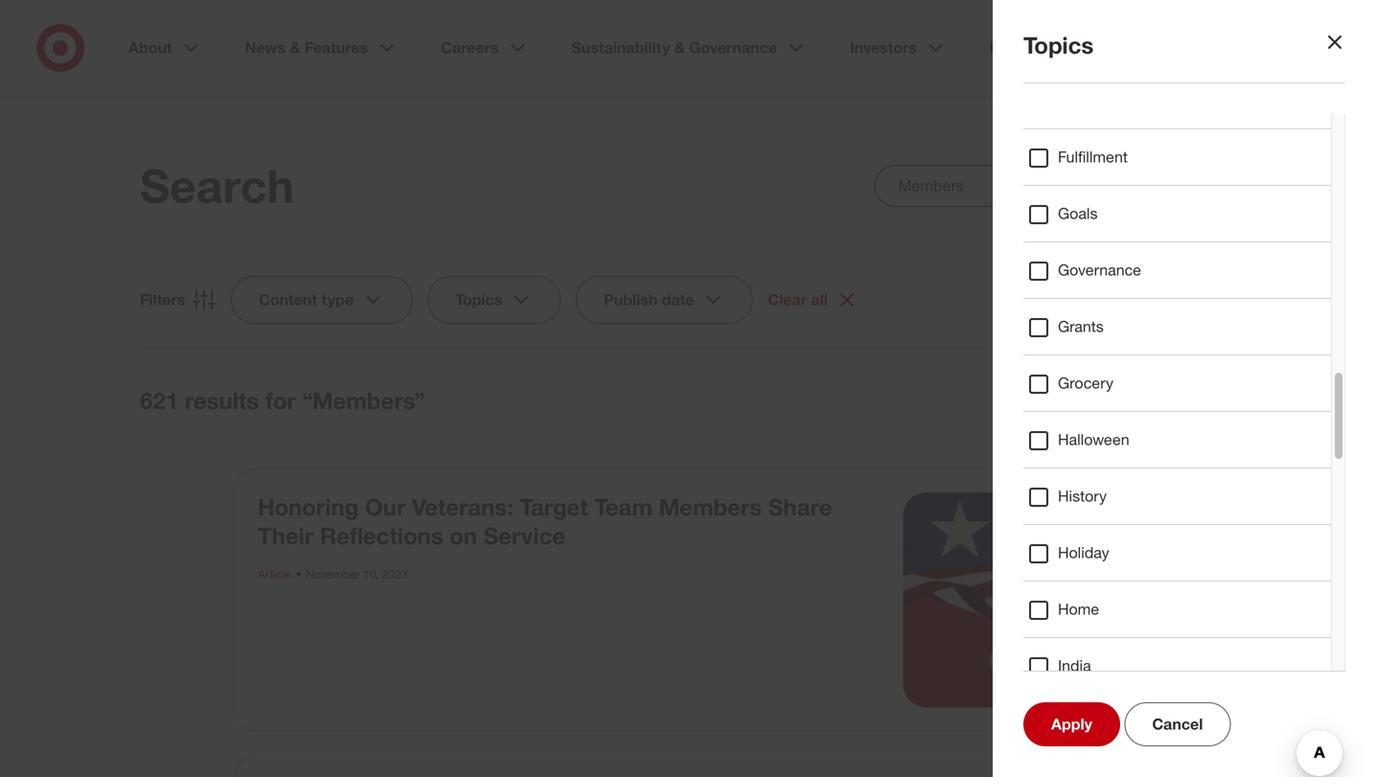 Task type: locate. For each thing, give the bounding box(es) containing it.
Home checkbox
[[1028, 599, 1051, 622]]

members
[[659, 493, 762, 521]]

0 horizontal spatial topics
[[456, 290, 502, 309]]

on
[[450, 522, 477, 550]]

grants
[[1058, 317, 1104, 336]]

Grants checkbox
[[1028, 316, 1051, 339]]

all
[[811, 290, 828, 309]]

Holiday checkbox
[[1028, 543, 1051, 566]]

clear
[[768, 290, 807, 309]]

our
[[365, 493, 406, 521]]

holiday
[[1058, 543, 1110, 562]]

0 vertical spatial topics
[[1024, 31, 1094, 59]]

type
[[322, 290, 354, 309]]

search
[[140, 158, 294, 214]]

topics
[[1024, 31, 1094, 59], [456, 290, 502, 309]]

topics inside button
[[456, 290, 502, 309]]

Fulfillment checkbox
[[1028, 147, 1051, 170]]

topics inside dialog
[[1024, 31, 1094, 59]]

history
[[1058, 487, 1107, 506]]

halloween
[[1058, 430, 1130, 449]]

Search search field
[[875, 165, 1236, 207]]

their
[[258, 522, 314, 550]]

Goals checkbox
[[1028, 203, 1051, 226]]

honoring
[[258, 493, 359, 521]]

cancel button
[[1125, 703, 1231, 747]]

results
[[185, 387, 259, 415]]

article
[[258, 567, 291, 581]]

shop
[[1302, 38, 1340, 57]]

date
[[662, 290, 694, 309]]

621
[[140, 387, 178, 415]]

1 horizontal spatial topics
[[1024, 31, 1094, 59]]

content type
[[259, 290, 354, 309]]

goals
[[1058, 204, 1098, 223]]

november 10, 2023
[[306, 567, 408, 581]]

Grocery checkbox
[[1028, 373, 1051, 396]]

History checkbox
[[1028, 486, 1051, 509]]

grocery
[[1058, 374, 1114, 393]]

1 vertical spatial topics
[[456, 290, 502, 309]]

reflections
[[320, 522, 443, 550]]



Task type: describe. For each thing, give the bounding box(es) containing it.
article link
[[258, 567, 291, 581]]

team
[[595, 493, 653, 521]]

topics dialog
[[0, 0, 1376, 777]]

clear all button
[[768, 289, 859, 312]]

publish
[[604, 290, 658, 309]]

cancel
[[1153, 715, 1203, 734]]

shop link
[[1278, 38, 1340, 58]]

veterans:
[[412, 493, 514, 521]]

content type button
[[231, 276, 412, 324]]

apply button
[[1024, 703, 1120, 747]]

content
[[259, 290, 317, 309]]

a graphic of a red, white and blue flag with white stars and the target logo. image
[[903, 493, 1119, 708]]

topics button
[[428, 276, 561, 324]]

november
[[306, 567, 360, 581]]

"members"
[[302, 387, 425, 415]]

service
[[484, 522, 566, 550]]

2023
[[382, 567, 408, 581]]

target
[[520, 493, 588, 521]]

apply
[[1051, 715, 1093, 734]]

governance
[[1058, 261, 1142, 279]]

publish date button
[[576, 276, 753, 324]]

clear all
[[768, 290, 828, 309]]

India checkbox
[[1028, 656, 1051, 679]]

fulfillment
[[1058, 148, 1128, 166]]

share
[[769, 493, 832, 521]]

10,
[[363, 567, 379, 581]]

publish date
[[604, 290, 694, 309]]

home
[[1058, 600, 1100, 619]]

honoring our veterans: target team members share their reflections on service link
[[258, 493, 832, 550]]

filters
[[140, 290, 185, 309]]

honoring our veterans: target team members share their reflections on service
[[258, 493, 832, 550]]

621 results for "members"
[[140, 387, 425, 415]]

for
[[265, 387, 296, 415]]

india
[[1058, 657, 1091, 675]]

Governance checkbox
[[1028, 260, 1051, 283]]

Halloween checkbox
[[1028, 429, 1051, 452]]



Task type: vqa. For each thing, say whether or not it's contained in the screenshot.
"Honoring Our Veterans: Target Team Members Share Their Reflections on Service" link
yes



